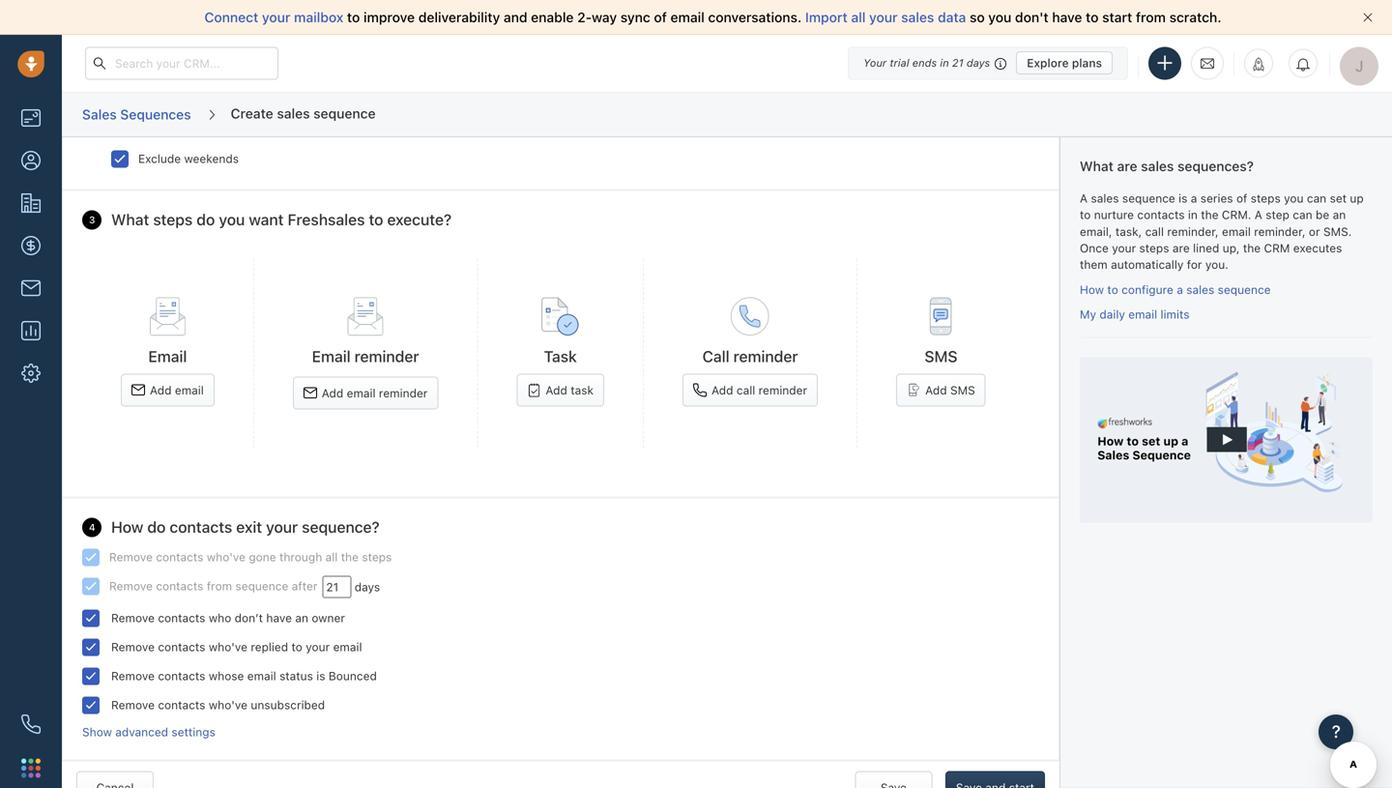 Task type: locate. For each thing, give the bounding box(es) containing it.
reminder down "email reminder"
[[379, 386, 428, 400]]

0 horizontal spatial from
[[207, 579, 232, 593]]

1 vertical spatial who've
[[209, 640, 247, 654]]

add email reminder
[[322, 386, 428, 400]]

contacts for remove contacts whose email status is bounced
[[158, 669, 205, 683]]

0 horizontal spatial all
[[325, 550, 338, 564]]

create
[[231, 105, 273, 121]]

do right 4
[[147, 518, 166, 536]]

contacts left 'whose'
[[158, 669, 205, 683]]

a
[[1080, 192, 1088, 205], [1255, 208, 1263, 222]]

2 vertical spatial you
[[219, 211, 245, 229]]

do left want
[[197, 211, 215, 229]]

0 horizontal spatial what
[[111, 211, 149, 229]]

0 vertical spatial days
[[967, 57, 990, 69]]

1 horizontal spatial have
[[1052, 9, 1082, 25]]

your
[[262, 9, 290, 25], [869, 9, 898, 25], [1112, 241, 1136, 255], [266, 518, 298, 536], [306, 640, 330, 654]]

3
[[89, 214, 95, 225]]

add task button
[[517, 373, 604, 406]]

you left want
[[219, 211, 245, 229]]

execute?
[[387, 211, 452, 229]]

reminder up add call reminder in the right of the page
[[734, 347, 798, 366]]

is right the status
[[316, 669, 325, 683]]

all right through
[[325, 550, 338, 564]]

how for how to configure a sales sequence
[[1080, 283, 1104, 296]]

how to configure a sales sequence
[[1080, 283, 1271, 296]]

of up crm.
[[1237, 192, 1248, 205]]

0 vertical spatial do
[[197, 211, 215, 229]]

exclude
[[138, 152, 181, 165]]

connect your mailbox to improve deliverability and enable 2-way sync of email conversations. import all your sales data so you don't have to start from scratch.
[[204, 9, 1222, 25]]

can left be
[[1293, 208, 1313, 222]]

is
[[1179, 192, 1188, 205], [316, 669, 325, 683]]

don't
[[1015, 9, 1049, 25]]

them
[[1080, 258, 1108, 271]]

task,
[[1116, 225, 1142, 238]]

1 vertical spatial call
[[737, 383, 755, 397]]

owner
[[312, 611, 345, 625]]

reminder inside add call reminder 'button'
[[759, 383, 807, 397]]

all right import
[[851, 9, 866, 25]]

0 vertical spatial you
[[989, 9, 1012, 25]]

1 vertical spatial from
[[207, 579, 232, 593]]

0 vertical spatial how
[[1080, 283, 1104, 296]]

1 vertical spatial are
[[1173, 241, 1190, 255]]

2 vertical spatial who've
[[209, 698, 247, 712]]

2 vertical spatial the
[[341, 550, 359, 564]]

steps
[[1251, 192, 1281, 205], [153, 211, 193, 229], [1140, 241, 1169, 255], [362, 550, 392, 564]]

0 vertical spatial are
[[1117, 158, 1138, 174]]

call
[[1145, 225, 1164, 238], [737, 383, 755, 397]]

improve
[[364, 9, 415, 25]]

sales left data
[[901, 9, 934, 25]]

an inside a sales sequence is a series of steps you can set up to nurture contacts in the crm. a step can be an email, task, call reminder, email reminder, or sms. once your steps are lined up, the crm executes them automatically for you.
[[1333, 208, 1346, 222]]

1 horizontal spatial an
[[1333, 208, 1346, 222]]

sales sequences
[[82, 106, 191, 122]]

days right after
[[355, 580, 380, 594]]

1 horizontal spatial you
[[989, 9, 1012, 25]]

how down the them
[[1080, 283, 1104, 296]]

reminder down 'call reminder'
[[759, 383, 807, 397]]

1 horizontal spatial call
[[1145, 225, 1164, 238]]

sales right create
[[277, 105, 310, 121]]

1 horizontal spatial days
[[967, 57, 990, 69]]

0 horizontal spatial reminder,
[[1167, 225, 1219, 238]]

contacts up remove contacts who don't have an owner
[[156, 579, 203, 593]]

reminder
[[355, 347, 419, 366], [734, 347, 798, 366], [759, 383, 807, 397], [379, 386, 428, 400]]

status
[[280, 669, 313, 683]]

1 horizontal spatial what
[[1080, 158, 1114, 174]]

weekends
[[184, 152, 239, 165]]

can up be
[[1307, 192, 1327, 205]]

sequence down what are sales sequences? in the top of the page
[[1122, 192, 1176, 205]]

email up add email reminder button
[[312, 347, 351, 366]]

unsubscribed
[[251, 698, 325, 712]]

bounced
[[329, 669, 377, 683]]

0 horizontal spatial you
[[219, 211, 245, 229]]

0 vertical spatial a
[[1191, 192, 1197, 205]]

1 horizontal spatial a
[[1255, 208, 1263, 222]]

your
[[864, 57, 887, 69]]

sequence
[[314, 105, 376, 121], [1122, 192, 1176, 205], [1218, 283, 1271, 296], [235, 579, 288, 593]]

1 vertical spatial have
[[266, 611, 292, 625]]

email inside add email button
[[175, 383, 204, 397]]

email up add email button
[[148, 347, 187, 366]]

1 horizontal spatial reminder,
[[1254, 225, 1306, 238]]

0 vertical spatial call
[[1145, 225, 1164, 238]]

don't
[[235, 611, 263, 625]]

sales left sequences?
[[1141, 158, 1174, 174]]

to
[[347, 9, 360, 25], [1086, 9, 1099, 25], [1080, 208, 1091, 222], [369, 211, 383, 229], [1108, 283, 1119, 296], [292, 640, 303, 654]]

email
[[148, 347, 187, 366], [312, 347, 351, 366]]

1 horizontal spatial in
[[1188, 208, 1198, 222]]

0 horizontal spatial in
[[940, 57, 949, 69]]

sales
[[82, 106, 117, 122]]

from up 'who'
[[207, 579, 232, 593]]

call inside a sales sequence is a series of steps you can set up to nurture contacts in the crm. a step can be an email, task, call reminder, email reminder, or sms. once your steps are lined up, the crm executes them automatically for you.
[[1145, 225, 1164, 238]]

0 vertical spatial in
[[940, 57, 949, 69]]

0 vertical spatial who've
[[207, 550, 246, 564]]

add sms
[[925, 383, 975, 397]]

who've for unsubscribed
[[209, 698, 247, 712]]

None text field
[[322, 576, 351, 598]]

who've for replied
[[209, 640, 247, 654]]

an left owner
[[295, 611, 308, 625]]

1 horizontal spatial email
[[312, 347, 351, 366]]

sequences?
[[1178, 158, 1254, 174]]

who've down remove contacts who don't have an owner
[[209, 640, 247, 654]]

0 vertical spatial what
[[1080, 158, 1114, 174]]

1 vertical spatial an
[[295, 611, 308, 625]]

remove contacts who've replied to your email
[[111, 640, 362, 654]]

sequence?
[[302, 518, 380, 536]]

0 horizontal spatial have
[[266, 611, 292, 625]]

sms.
[[1324, 225, 1352, 238]]

a up email, in the right top of the page
[[1080, 192, 1088, 205]]

the down series in the top right of the page
[[1201, 208, 1219, 222]]

2 horizontal spatial the
[[1243, 241, 1261, 255]]

add inside button
[[322, 386, 343, 400]]

in up lined
[[1188, 208, 1198, 222]]

add sms button
[[896, 373, 986, 406]]

0 vertical spatial the
[[1201, 208, 1219, 222]]

contacts left 'who'
[[158, 611, 205, 625]]

contacts up settings
[[158, 698, 205, 712]]

call reminder
[[703, 347, 798, 366]]

sales inside a sales sequence is a series of steps you can set up to nurture contacts in the crm. a step can be an email, task, call reminder, email reminder, or sms. once your steps are lined up, the crm executes them automatically for you.
[[1091, 192, 1119, 205]]

import
[[805, 9, 848, 25]]

to up the daily
[[1108, 283, 1119, 296]]

of
[[654, 9, 667, 25], [1237, 192, 1248, 205]]

call down 'call reminder'
[[737, 383, 755, 397]]

call inside 'button'
[[737, 383, 755, 397]]

reminder, up lined
[[1167, 225, 1219, 238]]

series
[[1201, 192, 1233, 205]]

1 horizontal spatial do
[[197, 211, 215, 229]]

1 horizontal spatial from
[[1136, 9, 1166, 25]]

to right the "mailbox"
[[347, 9, 360, 25]]

1 vertical spatial you
[[1284, 192, 1304, 205]]

sms
[[925, 347, 958, 366], [950, 383, 975, 397]]

sync
[[621, 9, 651, 25]]

1 vertical spatial sms
[[950, 383, 975, 397]]

2 horizontal spatial you
[[1284, 192, 1304, 205]]

0 horizontal spatial the
[[341, 550, 359, 564]]

have right don't
[[1052, 9, 1082, 25]]

add email button
[[121, 373, 214, 406]]

a inside a sales sequence is a series of steps you can set up to nurture contacts in the crm. a step can be an email, task, call reminder, email reminder, or sms. once your steps are lined up, the crm executes them automatically for you.
[[1191, 192, 1197, 205]]

who've down 'whose'
[[209, 698, 247, 712]]

add for call reminder
[[712, 383, 733, 397]]

1 vertical spatial all
[[325, 550, 338, 564]]

reminder inside add email reminder button
[[379, 386, 428, 400]]

sequence inside a sales sequence is a series of steps you can set up to nurture contacts in the crm. a step can be an email, task, call reminder, email reminder, or sms. once your steps are lined up, the crm executes them automatically for you.
[[1122, 192, 1176, 205]]

is inside a sales sequence is a series of steps you can set up to nurture contacts in the crm. a step can be an email, task, call reminder, email reminder, or sms. once your steps are lined up, the crm executes them automatically for you.
[[1179, 192, 1188, 205]]

reminder,
[[1167, 225, 1219, 238], [1254, 225, 1306, 238]]

have right don't
[[266, 611, 292, 625]]

1 horizontal spatial how
[[1080, 283, 1104, 296]]

a left series in the top right of the page
[[1191, 192, 1197, 205]]

your inside a sales sequence is a series of steps you can set up to nurture contacts in the crm. a step can be an email, task, call reminder, email reminder, or sms. once your steps are lined up, the crm executes them automatically for you.
[[1112, 241, 1136, 255]]

contacts up task, on the top right of page
[[1137, 208, 1185, 222]]

a left step at the top right
[[1255, 208, 1263, 222]]

you right so
[[989, 9, 1012, 25]]

contacts up "remove contacts from sequence after"
[[156, 550, 203, 564]]

the right the up,
[[1243, 241, 1261, 255]]

reminder, down step at the top right
[[1254, 225, 1306, 238]]

in left 21
[[940, 57, 949, 69]]

how for how do contacts exit your sequence?
[[111, 518, 143, 536]]

1 vertical spatial in
[[1188, 208, 1198, 222]]

1 horizontal spatial of
[[1237, 192, 1248, 205]]

1 horizontal spatial a
[[1191, 192, 1197, 205]]

the down sequence?
[[341, 550, 359, 564]]

are
[[1117, 158, 1138, 174], [1173, 241, 1190, 255]]

deliverability
[[418, 9, 500, 25]]

who've up "remove contacts from sequence after"
[[207, 550, 246, 564]]

0 vertical spatial is
[[1179, 192, 1188, 205]]

exit
[[236, 518, 262, 536]]

what
[[1080, 158, 1114, 174], [111, 211, 149, 229]]

0 vertical spatial an
[[1333, 208, 1346, 222]]

1 vertical spatial a
[[1177, 283, 1183, 296]]

call right task, on the top right of page
[[1145, 225, 1164, 238]]

1 vertical spatial can
[[1293, 208, 1313, 222]]

email inside a sales sequence is a series of steps you can set up to nurture contacts in the crm. a step can be an email, task, call reminder, email reminder, or sms. once your steps are lined up, the crm executes them automatically for you.
[[1222, 225, 1251, 238]]

you up step at the top right
[[1284, 192, 1304, 205]]

1 vertical spatial a
[[1255, 208, 1263, 222]]

a up limits
[[1177, 283, 1183, 296]]

is left series in the top right of the page
[[1179, 192, 1188, 205]]

0 horizontal spatial are
[[1117, 158, 1138, 174]]

you
[[989, 9, 1012, 25], [1284, 192, 1304, 205], [219, 211, 245, 229]]

1 horizontal spatial all
[[851, 9, 866, 25]]

start
[[1102, 9, 1132, 25]]

add inside 'button'
[[712, 383, 733, 397]]

0 vertical spatial have
[[1052, 9, 1082, 25]]

from right start
[[1136, 9, 1166, 25]]

an down "set"
[[1333, 208, 1346, 222]]

1 vertical spatial do
[[147, 518, 166, 536]]

of right sync
[[654, 9, 667, 25]]

remove for remove contacts who've gone through all the steps
[[109, 550, 153, 564]]

add call reminder button
[[683, 373, 818, 406]]

4
[[89, 522, 95, 533]]

contacts for remove contacts who don't have an owner
[[158, 611, 205, 625]]

explore plans
[[1027, 56, 1102, 70]]

be
[[1316, 208, 1330, 222]]

0 vertical spatial of
[[654, 9, 667, 25]]

what right 3
[[111, 211, 149, 229]]

to up email, in the right top of the page
[[1080, 208, 1091, 222]]

your down task, on the top right of page
[[1112, 241, 1136, 255]]

set
[[1330, 192, 1347, 205]]

1 horizontal spatial the
[[1201, 208, 1219, 222]]

in
[[940, 57, 949, 69], [1188, 208, 1198, 222]]

to left execute? on the top of page
[[369, 211, 383, 229]]

1 horizontal spatial is
[[1179, 192, 1188, 205]]

contacts down remove contacts who don't have an owner
[[158, 640, 205, 654]]

who've for gone
[[207, 550, 246, 564]]

days right 21
[[967, 57, 990, 69]]

explore
[[1027, 56, 1069, 70]]

enable
[[531, 9, 574, 25]]

how right 4
[[111, 518, 143, 536]]

phone element
[[12, 705, 50, 744]]

remove for remove contacts who don't have an owner
[[111, 611, 155, 625]]

0 vertical spatial all
[[851, 9, 866, 25]]

sales down for
[[1187, 283, 1215, 296]]

contacts
[[1137, 208, 1185, 222], [170, 518, 232, 536], [156, 550, 203, 564], [156, 579, 203, 593], [158, 611, 205, 625], [158, 640, 205, 654], [158, 669, 205, 683], [158, 698, 205, 712]]

are up nurture
[[1117, 158, 1138, 174]]

sales up nurture
[[1091, 192, 1119, 205]]

0 horizontal spatial an
[[295, 611, 308, 625]]

1 vertical spatial is
[[316, 669, 325, 683]]

in inside a sales sequence is a series of steps you can set up to nurture contacts in the crm. a step can be an email, task, call reminder, email reminder, or sms. once your steps are lined up, the crm executes them automatically for you.
[[1188, 208, 1198, 222]]

are up for
[[1173, 241, 1190, 255]]

email,
[[1080, 225, 1112, 238]]

ends
[[912, 57, 937, 69]]

1 vertical spatial of
[[1237, 192, 1248, 205]]

connect
[[204, 9, 258, 25]]

0 horizontal spatial is
[[316, 669, 325, 683]]

who've
[[207, 550, 246, 564], [209, 640, 247, 654], [209, 698, 247, 712]]

add for task
[[546, 383, 567, 397]]

1 vertical spatial days
[[355, 580, 380, 594]]

1 vertical spatial the
[[1243, 241, 1261, 255]]

1 vertical spatial what
[[111, 211, 149, 229]]

0 horizontal spatial call
[[737, 383, 755, 397]]

remove for remove contacts whose email status is bounced
[[111, 669, 155, 683]]

1 email from the left
[[148, 347, 187, 366]]

0 horizontal spatial email
[[148, 347, 187, 366]]

email
[[671, 9, 705, 25], [1222, 225, 1251, 238], [1129, 307, 1158, 321], [175, 383, 204, 397], [347, 386, 376, 400], [333, 640, 362, 654], [247, 669, 276, 683]]

what up nurture
[[1080, 158, 1114, 174]]

0 vertical spatial a
[[1080, 192, 1088, 205]]

2-
[[577, 9, 592, 25]]

1 horizontal spatial are
[[1173, 241, 1190, 255]]

0 horizontal spatial how
[[111, 518, 143, 536]]

steps up step at the top right
[[1251, 192, 1281, 205]]

1 vertical spatial how
[[111, 518, 143, 536]]

2 email from the left
[[312, 347, 351, 366]]



Task type: describe. For each thing, give the bounding box(es) containing it.
exclude weekends
[[138, 152, 239, 165]]

remove for remove contacts who've replied to your email
[[111, 640, 155, 654]]

for
[[1187, 258, 1202, 271]]

send email image
[[1201, 55, 1214, 71]]

0 vertical spatial can
[[1307, 192, 1327, 205]]

remove for remove contacts who've unsubscribed
[[111, 698, 155, 712]]

replied
[[251, 640, 288, 654]]

reminder up 'add email reminder'
[[355, 347, 419, 366]]

freshsales
[[288, 211, 365, 229]]

steps down sequence?
[[362, 550, 392, 564]]

phone image
[[21, 715, 41, 734]]

0 horizontal spatial days
[[355, 580, 380, 594]]

trial
[[890, 57, 909, 69]]

my daily email limits
[[1080, 307, 1190, 321]]

once
[[1080, 241, 1109, 255]]

what are sales sequences?
[[1080, 158, 1254, 174]]

Search your CRM... text field
[[85, 47, 278, 80]]

email reminder
[[312, 347, 419, 366]]

explore plans link
[[1016, 51, 1113, 74]]

daily
[[1100, 307, 1125, 321]]

sequence down the gone
[[235, 579, 288, 593]]

configure
[[1122, 283, 1174, 296]]

steps down exclude
[[153, 211, 193, 229]]

your down owner
[[306, 640, 330, 654]]

close image
[[1363, 13, 1373, 22]]

sales sequences link
[[81, 99, 192, 130]]

steps up automatically
[[1140, 241, 1169, 255]]

your right exit
[[266, 518, 298, 536]]

are inside a sales sequence is a series of steps you can set up to nurture contacts in the crm. a step can be an email, task, call reminder, email reminder, or sms. once your steps are lined up, the crm executes them automatically for you.
[[1173, 241, 1190, 255]]

my daily email limits link
[[1080, 307, 1190, 321]]

how to configure a sales sequence link
[[1080, 283, 1271, 296]]

mailbox
[[294, 9, 344, 25]]

remove contacts who've unsubscribed
[[111, 698, 325, 712]]

what's new image
[[1252, 58, 1266, 71]]

advanced
[[115, 725, 168, 739]]

remove contacts who've gone through all the steps
[[109, 550, 392, 564]]

call
[[703, 347, 730, 366]]

what for what steps do you want freshsales to execute?
[[111, 211, 149, 229]]

import all your sales data link
[[805, 9, 970, 25]]

whose
[[209, 669, 244, 683]]

remove for remove contacts from sequence after
[[109, 579, 153, 593]]

connect your mailbox link
[[204, 9, 347, 25]]

to left start
[[1086, 9, 1099, 25]]

remove contacts from sequence after
[[109, 579, 318, 593]]

0 horizontal spatial do
[[147, 518, 166, 536]]

so
[[970, 9, 985, 25]]

want
[[249, 211, 284, 229]]

nurture
[[1094, 208, 1134, 222]]

through
[[279, 550, 322, 564]]

add email reminder button
[[293, 376, 438, 409]]

sequences
[[120, 106, 191, 122]]

your up your
[[869, 9, 898, 25]]

contacts for remove contacts from sequence after
[[156, 579, 203, 593]]

step
[[1266, 208, 1290, 222]]

and
[[504, 9, 528, 25]]

sms inside button
[[950, 383, 975, 397]]

how do contacts exit your sequence?
[[111, 518, 380, 536]]

to right "replied"
[[292, 640, 303, 654]]

executes
[[1294, 241, 1342, 255]]

contacts inside a sales sequence is a series of steps you can set up to nurture contacts in the crm. a step can be an email, task, call reminder, email reminder, or sms. once your steps are lined up, the crm executes them automatically for you.
[[1137, 208, 1185, 222]]

1 reminder, from the left
[[1167, 225, 1219, 238]]

settings
[[172, 725, 215, 739]]

to inside a sales sequence is a series of steps you can set up to nurture contacts in the crm. a step can be an email, task, call reminder, email reminder, or sms. once your steps are lined up, the crm executes them automatically for you.
[[1080, 208, 1091, 222]]

21
[[952, 57, 964, 69]]

data
[[938, 9, 966, 25]]

add task
[[546, 383, 594, 397]]

contacts left exit
[[170, 518, 232, 536]]

show advanced settings link
[[82, 725, 215, 739]]

remove contacts who don't have an owner
[[111, 611, 345, 625]]

0 horizontal spatial a
[[1177, 283, 1183, 296]]

limits
[[1161, 307, 1190, 321]]

add for email
[[150, 383, 172, 397]]

contacts for remove contacts who've unsubscribed
[[158, 698, 205, 712]]

automatically
[[1111, 258, 1184, 271]]

contacts for remove contacts who've replied to your email
[[158, 640, 205, 654]]

crm.
[[1222, 208, 1252, 222]]

email inside add email reminder button
[[347, 386, 376, 400]]

add for sms
[[925, 383, 947, 397]]

what steps do you want freshsales to execute?
[[111, 211, 452, 229]]

remove contacts whose email status is bounced
[[111, 669, 377, 683]]

0 vertical spatial from
[[1136, 9, 1166, 25]]

of inside a sales sequence is a series of steps you can set up to nurture contacts in the crm. a step can be an email, task, call reminder, email reminder, or sms. once your steps are lined up, the crm executes them automatically for you.
[[1237, 192, 1248, 205]]

your trial ends in 21 days
[[864, 57, 990, 69]]

add call reminder
[[712, 383, 807, 397]]

gone
[[249, 550, 276, 564]]

what for what are sales sequences?
[[1080, 158, 1114, 174]]

email for email
[[148, 347, 187, 366]]

task
[[544, 347, 577, 366]]

show advanced settings
[[82, 725, 215, 739]]

sequence right create
[[314, 105, 376, 121]]

0 horizontal spatial of
[[654, 9, 667, 25]]

contacts for remove contacts who've gone through all the steps
[[156, 550, 203, 564]]

0 horizontal spatial a
[[1080, 192, 1088, 205]]

create sales sequence
[[231, 105, 376, 121]]

after
[[292, 579, 318, 593]]

way
[[592, 9, 617, 25]]

a sales sequence is a series of steps you can set up to nurture contacts in the crm. a step can be an email, task, call reminder, email reminder, or sms. once your steps are lined up, the crm executes them automatically for you.
[[1080, 192, 1364, 271]]

0 vertical spatial sms
[[925, 347, 958, 366]]

my
[[1080, 307, 1096, 321]]

conversations.
[[708, 9, 802, 25]]

you inside a sales sequence is a series of steps you can set up to nurture contacts in the crm. a step can be an email, task, call reminder, email reminder, or sms. once your steps are lined up, the crm executes them automatically for you.
[[1284, 192, 1304, 205]]

add for email reminder
[[322, 386, 343, 400]]

or
[[1309, 225, 1320, 238]]

up,
[[1223, 241, 1240, 255]]

show
[[82, 725, 112, 739]]

add email
[[150, 383, 204, 397]]

2 reminder, from the left
[[1254, 225, 1306, 238]]

freshworks switcher image
[[21, 758, 41, 778]]

email for email reminder
[[312, 347, 351, 366]]

up
[[1350, 192, 1364, 205]]

you.
[[1206, 258, 1229, 271]]

sequence down you.
[[1218, 283, 1271, 296]]

your left the "mailbox"
[[262, 9, 290, 25]]



Task type: vqa. For each thing, say whether or not it's contained in the screenshot.
Closes in Nov the in
no



